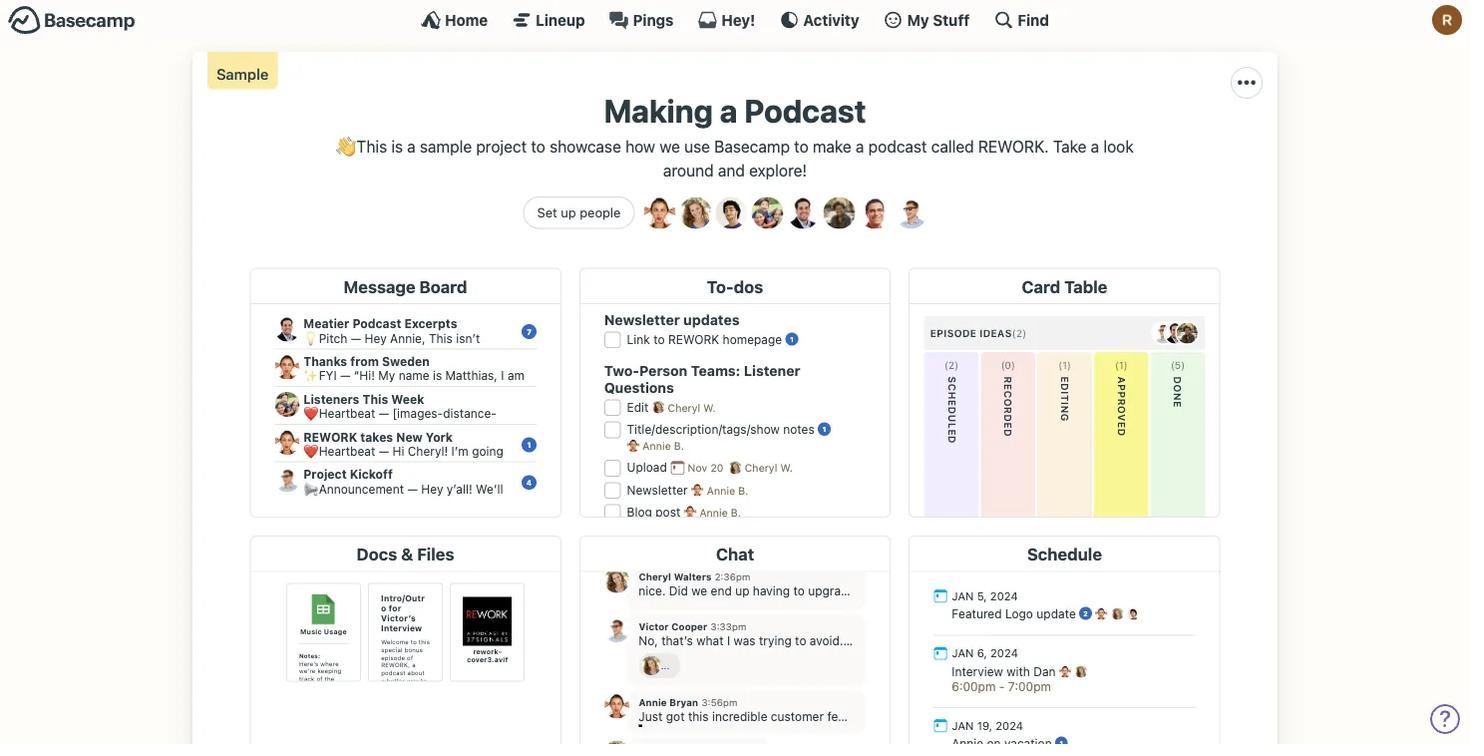 Task type: describe. For each thing, give the bounding box(es) containing it.
josh fiske image
[[788, 197, 820, 229]]

podcast
[[745, 92, 867, 130]]

people
[[580, 205, 621, 220]]

activity link
[[780, 10, 860, 30]]

lineup
[[536, 11, 585, 28]]

👋
[[337, 137, 353, 156]]

people on this project element
[[639, 182, 947, 244]]

take
[[1054, 137, 1087, 156]]

home link
[[421, 10, 488, 30]]

making a podcast 👋 this is a sample project to showcase how we use basecamp to make a podcast called rework. take a look around and explore!
[[337, 92, 1134, 180]]

we
[[660, 137, 680, 156]]

how
[[626, 137, 656, 156]]

sample element
[[208, 52, 278, 89]]

steve marsh image
[[860, 197, 892, 229]]

around
[[663, 161, 714, 180]]

set
[[537, 205, 557, 220]]

find button
[[994, 10, 1050, 30]]

make
[[813, 137, 852, 156]]

showcase
[[550, 137, 622, 156]]

explore!
[[749, 161, 807, 180]]

is
[[391, 137, 403, 156]]

and
[[718, 161, 745, 180]]

lineup link
[[512, 10, 585, 30]]

nicole katz image
[[824, 197, 856, 229]]

podcast
[[869, 137, 927, 156]]

hey! button
[[698, 10, 756, 30]]

find
[[1018, 11, 1050, 28]]

stuff
[[933, 11, 970, 28]]

my
[[908, 11, 930, 28]]

basecamp
[[715, 137, 790, 156]]



Task type: locate. For each thing, give the bounding box(es) containing it.
a right is
[[407, 137, 416, 156]]

1 horizontal spatial to
[[794, 137, 809, 156]]

project
[[476, 137, 527, 156]]

switch accounts image
[[8, 5, 136, 36]]

this
[[357, 137, 387, 156]]

jennifer young image
[[752, 197, 784, 229]]

ruby image
[[1433, 5, 1463, 35]]

making
[[604, 92, 713, 130]]

set up people link
[[523, 197, 635, 229]]

jared davis image
[[716, 197, 748, 229]]

to right project
[[531, 137, 546, 156]]

main element
[[0, 0, 1471, 39]]

home
[[445, 11, 488, 28]]

a up basecamp
[[720, 92, 738, 130]]

to left make at the top right of the page
[[794, 137, 809, 156]]

up
[[561, 205, 576, 220]]

a right make at the top right of the page
[[856, 137, 865, 156]]

0 horizontal spatial to
[[531, 137, 546, 156]]

rework.
[[979, 137, 1049, 156]]

2 to from the left
[[794, 137, 809, 156]]

my stuff button
[[884, 10, 970, 30]]

a left look
[[1091, 137, 1100, 156]]

victor cooper image
[[896, 197, 927, 229]]

cheryl walters image
[[680, 197, 712, 229]]

a
[[720, 92, 738, 130], [407, 137, 416, 156], [856, 137, 865, 156], [1091, 137, 1100, 156]]

my stuff
[[908, 11, 970, 28]]

to
[[531, 137, 546, 156], [794, 137, 809, 156]]

pings
[[633, 11, 674, 28]]

sample
[[420, 137, 472, 156]]

called
[[932, 137, 974, 156]]

activity
[[804, 11, 860, 28]]

1 to from the left
[[531, 137, 546, 156]]

annie bryan image
[[644, 197, 676, 229]]

look
[[1104, 137, 1134, 156]]

pings button
[[609, 10, 674, 30]]

use
[[685, 137, 710, 156]]

hey!
[[722, 11, 756, 28]]

set up people
[[537, 205, 621, 220]]

sample
[[217, 65, 269, 82]]



Task type: vqa. For each thing, say whether or not it's contained in the screenshot.
the left Jacket
no



